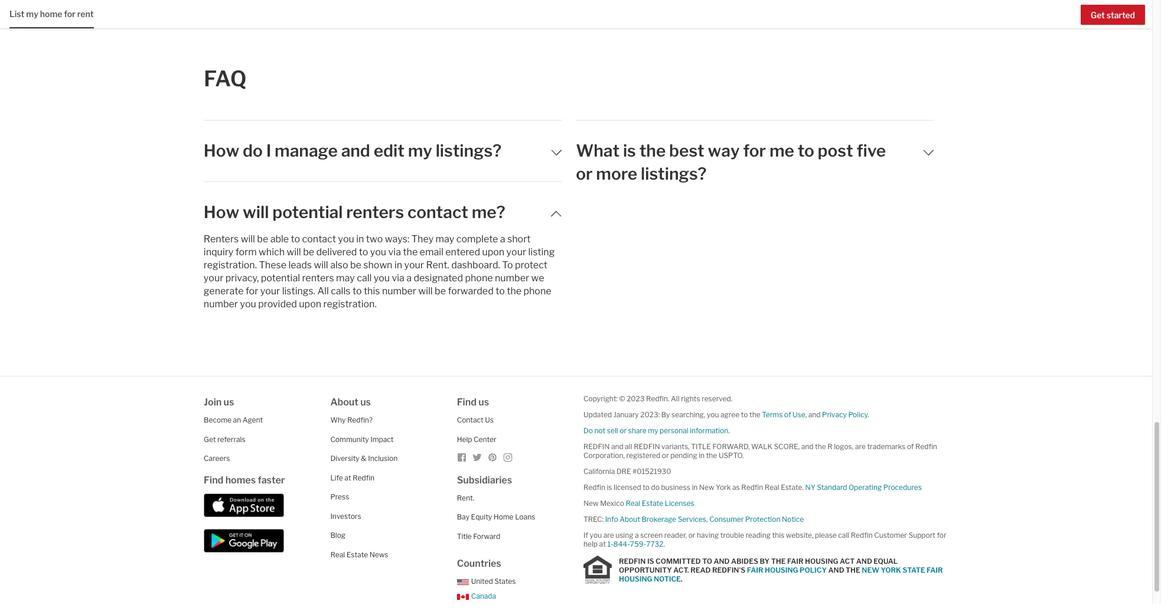 Task type: vqa. For each thing, say whether or not it's contained in the screenshot.
the leftmost real
yes



Task type: locate. For each thing, give the bounding box(es) containing it.
0 vertical spatial upon
[[483, 247, 505, 258]]

to right me
[[798, 141, 815, 161]]

real left estate.
[[765, 483, 780, 492]]

all
[[625, 442, 633, 451]]

1 horizontal spatial upon
[[483, 247, 505, 258]]

real estate news
[[331, 550, 389, 559]]

2 horizontal spatial us
[[479, 397, 489, 408]]

0 vertical spatial are
[[856, 442, 866, 451]]

2 horizontal spatial fair
[[927, 565, 944, 574]]

find down 'careers' button
[[204, 474, 224, 486]]

1 vertical spatial my
[[408, 141, 433, 161]]

1 vertical spatial of
[[908, 442, 915, 451]]

and left all on the right of the page
[[612, 442, 624, 451]]

act
[[840, 557, 855, 565]]

in left two
[[357, 234, 364, 245]]

to inside what is the best way for me to post five or more listings?
[[798, 141, 815, 161]]

0 horizontal spatial estate
[[347, 550, 368, 559]]

or down what
[[576, 164, 593, 184]]

0 horizontal spatial may
[[336, 273, 355, 284]]

download the redfin app on the apple app store image
[[204, 493, 284, 517]]

contact inside renters will be able to contact you in two ways: they may complete a short inquiry form which will be delivered to you via the email entered upon your listing registration. these leads will also be shown in your rent. dashboard. to protect your privacy, potential renters may call you via a designated phone number we generate for your listings. all calls to this number will be forwarded to the phone number you provided upon registration.
[[302, 234, 336, 245]]

procedures
[[884, 483, 922, 492]]

2 us from the left
[[361, 397, 371, 408]]

this inside if you are using a screen reader, or having trouble reading this website, please call redfin customer support for help at
[[773, 531, 785, 540]]

about up why
[[331, 397, 359, 408]]

redfin down &
[[353, 473, 375, 482]]

0 horizontal spatial call
[[357, 273, 372, 284]]

become an agent
[[204, 416, 263, 425]]

why redfin?
[[331, 416, 373, 425]]

1 horizontal spatial do
[[652, 483, 660, 492]]

my right edit
[[408, 141, 433, 161]]

, left privacy
[[806, 410, 807, 419]]

about up "using"
[[620, 515, 641, 524]]

and right act on the bottom right of the page
[[857, 557, 873, 565]]

my right list
[[26, 9, 38, 19]]

designated
[[414, 273, 463, 284]]

in right pending
[[699, 451, 705, 460]]

2 horizontal spatial real
[[765, 483, 780, 492]]

1 horizontal spatial this
[[773, 531, 785, 540]]

copyright:
[[584, 394, 618, 403]]

1 vertical spatial a
[[407, 273, 412, 284]]

redfin is licensed to do business in new york as redfin real estate. ny standard operating procedures
[[584, 483, 922, 492]]

real down the licensed
[[626, 499, 641, 508]]

rent
[[77, 9, 94, 19]]

0 horizontal spatial registration.
[[204, 260, 257, 271]]

redfin right trademarks
[[916, 442, 938, 451]]

for inside renters will be able to contact you in two ways: they may complete a short inquiry form which will be delivered to you via the email entered upon your listing registration. these leads will also be shown in your rent. dashboard. to protect your privacy, potential renters may call you via a designated phone number we generate for your listings. all calls to this number will be forwarded to the phone number you provided upon registration.
[[246, 286, 258, 297]]

or left pending
[[662, 451, 669, 460]]

2 vertical spatial number
[[204, 299, 238, 310]]

rent. up designated
[[426, 260, 450, 271]]

1 vertical spatial how
[[204, 202, 240, 222]]

center
[[474, 435, 497, 444]]

new up trec: in the right of the page
[[584, 499, 599, 508]]

redfin left customer on the right bottom of page
[[852, 531, 873, 540]]

1 horizontal spatial listings?
[[641, 164, 707, 184]]

the left 'best'
[[640, 141, 666, 161]]

manage
[[275, 141, 338, 161]]

1 horizontal spatial at
[[600, 540, 606, 549]]

are left "using"
[[604, 531, 614, 540]]

0 vertical spatial new
[[700, 483, 715, 492]]

policy
[[849, 410, 868, 419]]

0 horizontal spatial renters
[[302, 273, 334, 284]]

equal housing opportunity image
[[584, 556, 612, 584]]

2023
[[627, 394, 645, 403]]

1 vertical spatial call
[[839, 531, 850, 540]]

1 vertical spatial about
[[620, 515, 641, 524]]

and right 'score,'
[[802, 442, 814, 451]]

this right reading
[[773, 531, 785, 540]]

may up calls
[[336, 273, 355, 284]]

1 vertical spatial at
[[600, 540, 606, 549]]

list
[[9, 9, 24, 19]]

is inside what is the best way for me to post five or more listings?
[[624, 141, 636, 161]]

1 how from the top
[[204, 141, 240, 161]]

1 horizontal spatial may
[[436, 234, 455, 245]]

1 horizontal spatial registration.
[[324, 299, 377, 310]]

0 vertical spatial listings?
[[436, 141, 502, 161]]

number down shown
[[382, 286, 417, 297]]

1-
[[608, 540, 614, 549]]

a left designated
[[407, 273, 412, 284]]

0 vertical spatial may
[[436, 234, 455, 245]]

get up 'careers' button
[[204, 435, 216, 444]]

the inside redfin is committed to and abides by the fair housing act and equal opportunity act. read redfin's
[[772, 557, 786, 565]]

these
[[259, 260, 287, 271]]

two
[[366, 234, 383, 245]]

1 horizontal spatial ,
[[806, 410, 807, 419]]

2 how from the top
[[204, 202, 240, 222]]

privacy
[[823, 410, 847, 419]]

0 vertical spatial about
[[331, 397, 359, 408]]

post
[[818, 141, 854, 161]]

1 vertical spatial real
[[626, 499, 641, 508]]

at right life
[[345, 473, 351, 482]]

you down shown
[[374, 273, 390, 284]]

my right share
[[649, 426, 659, 435]]

forward
[[474, 532, 501, 541]]

to right able
[[291, 234, 300, 245]]

countries
[[457, 558, 502, 569]]

renters inside renters will be able to contact you in two ways: they may complete a short inquiry form which will be delivered to you via the email entered upon your listing registration. these leads will also be shown in your rent. dashboard. to protect your privacy, potential renters may call you via a designated phone number we generate for your listings. all calls to this number will be forwarded to the phone number you provided upon registration.
[[302, 273, 334, 284]]

1 horizontal spatial call
[[839, 531, 850, 540]]

reserved.
[[702, 394, 733, 403]]

inclusion
[[368, 454, 398, 463]]

they
[[412, 234, 434, 245]]

number down to
[[495, 273, 530, 284]]

redfin right "as"
[[742, 483, 764, 492]]

1-844-759-7732 link
[[608, 540, 664, 549]]

1 vertical spatial registration.
[[324, 299, 377, 310]]

united states
[[471, 577, 516, 586]]

and right policy
[[829, 565, 845, 574]]

0 vertical spatial estate
[[642, 499, 664, 508]]

share
[[629, 426, 647, 435]]

get left started
[[1092, 10, 1106, 20]]

how for how will potential renters contact me?
[[204, 202, 240, 222]]

find for find homes faster
[[204, 474, 224, 486]]

1 horizontal spatial fair
[[788, 557, 804, 565]]

1 us from the left
[[224, 397, 234, 408]]

0 vertical spatial registration.
[[204, 260, 257, 271]]

find for find us
[[457, 397, 477, 408]]

the
[[772, 557, 786, 565], [846, 565, 861, 574]]

do down #01521930
[[652, 483, 660, 492]]

this down shown
[[364, 286, 380, 297]]

0 vertical spatial my
[[26, 9, 38, 19]]

2 horizontal spatial housing
[[806, 557, 839, 565]]

ny standard operating procedures link
[[806, 483, 922, 492]]

york
[[882, 565, 902, 574]]

in right business
[[692, 483, 698, 492]]

1 horizontal spatial phone
[[524, 286, 552, 297]]

call inside if you are using a screen reader, or having trouble reading this website, please call redfin customer support for help at
[[839, 531, 850, 540]]

1 vertical spatial number
[[382, 286, 417, 297]]

redfin facebook image
[[457, 453, 467, 462]]

or inside if you are using a screen reader, or having trouble reading this website, please call redfin customer support for help at
[[689, 531, 696, 540]]

1 vertical spatial listings?
[[641, 164, 707, 184]]

of left the use
[[785, 410, 792, 419]]

1 horizontal spatial about
[[620, 515, 641, 524]]

mexico
[[601, 499, 625, 508]]

if
[[584, 531, 589, 540]]

redfin inside redfin is committed to and abides by the fair housing act and equal opportunity act. read redfin's
[[619, 557, 646, 565]]

redfin down 1-844-759-7732 link
[[619, 557, 646, 565]]

or inside what is the best way for me to post five or more listings?
[[576, 164, 593, 184]]

0 horizontal spatial new
[[584, 499, 599, 508]]

0 horizontal spatial phone
[[465, 273, 493, 284]]

0 vertical spatial contact
[[408, 202, 469, 222]]

i
[[266, 141, 271, 161]]

agree
[[721, 410, 740, 419]]

1 vertical spatial contact
[[302, 234, 336, 245]]

is up the more
[[624, 141, 636, 161]]

estate up info about brokerage services link
[[642, 499, 664, 508]]

best
[[670, 141, 705, 161]]

0 vertical spatial rent.
[[426, 260, 450, 271]]

for left me
[[744, 141, 767, 161]]

get
[[1092, 10, 1106, 20], [204, 435, 216, 444]]

0 horizontal spatial us
[[224, 397, 234, 408]]

this inside renters will be able to contact you in two ways: they may complete a short inquiry form which will be delivered to you via the email entered upon your listing registration. these leads will also be shown in your rent. dashboard. to protect your privacy, potential renters may call you via a designated phone number we generate for your listings. all calls to this number will be forwarded to the phone number you provided upon registration.
[[364, 286, 380, 297]]

0 horizontal spatial a
[[407, 273, 412, 284]]

the inside what is the best way for me to post five or more listings?
[[640, 141, 666, 161]]

fair housing policy link
[[748, 565, 827, 574]]

york
[[716, 483, 731, 492]]

listings.
[[282, 286, 316, 297]]

1 vertical spatial renters
[[302, 273, 334, 284]]

0 vertical spatial is
[[624, 141, 636, 161]]

0 vertical spatial find
[[457, 397, 477, 408]]

r
[[828, 442, 833, 451]]

a right "using"
[[635, 531, 639, 540]]

call
[[357, 273, 372, 284], [839, 531, 850, 540]]

us flag image
[[457, 579, 469, 585]]

about us
[[331, 397, 371, 408]]

california dre #01521930
[[584, 467, 672, 476]]

0 vertical spatial ,
[[806, 410, 807, 419]]

trec: info about brokerage services , consumer protection notice
[[584, 515, 805, 524]]

your up provided
[[260, 286, 280, 297]]

2 vertical spatial a
[[635, 531, 639, 540]]

redfin twitter image
[[473, 453, 482, 462]]

how left i
[[204, 141, 240, 161]]

number down generate
[[204, 299, 238, 310]]

you down privacy,
[[240, 299, 256, 310]]

. right privacy
[[868, 410, 870, 419]]

0 vertical spatial of
[[785, 410, 792, 419]]

you right if
[[590, 531, 602, 540]]

the left uspto.
[[707, 451, 718, 460]]

act.
[[674, 565, 690, 574]]

call down shown
[[357, 273, 372, 284]]

0 vertical spatial get
[[1092, 10, 1106, 20]]

redfin?
[[347, 416, 373, 425]]

renters up two
[[347, 202, 404, 222]]

1 horizontal spatial get
[[1092, 10, 1106, 20]]

do
[[243, 141, 263, 161], [652, 483, 660, 492]]

©
[[620, 394, 626, 403]]

in right shown
[[395, 260, 403, 271]]

0 vertical spatial number
[[495, 273, 530, 284]]

estate
[[642, 499, 664, 508], [347, 550, 368, 559]]

redfin for and
[[584, 442, 610, 451]]

all left rights
[[671, 394, 680, 403]]

title forward
[[457, 532, 501, 541]]

1 horizontal spatial find
[[457, 397, 477, 408]]

and
[[714, 557, 730, 565], [857, 557, 873, 565], [829, 565, 845, 574]]

may up email
[[436, 234, 455, 245]]

find up contact
[[457, 397, 477, 408]]

us for about us
[[361, 397, 371, 408]]

of right trademarks
[[908, 442, 915, 451]]

0 vertical spatial potential
[[273, 202, 343, 222]]

registration.
[[204, 260, 257, 271], [324, 299, 377, 310]]

get inside button
[[1092, 10, 1106, 20]]

1 horizontal spatial all
[[671, 394, 680, 403]]

0 vertical spatial how
[[204, 141, 240, 161]]

estate left news at left bottom
[[347, 550, 368, 559]]

and left edit
[[341, 141, 370, 161]]

are right logos,
[[856, 442, 866, 451]]

. down the committed
[[681, 574, 683, 583]]

housing inside redfin is committed to and abides by the fair housing act and equal opportunity act. read redfin's
[[806, 557, 839, 565]]

how for how do i manage and edit my listings?
[[204, 141, 240, 161]]

0 horizontal spatial my
[[26, 9, 38, 19]]

potential down these
[[261, 273, 300, 284]]

2 vertical spatial real
[[331, 550, 345, 559]]

1 vertical spatial upon
[[299, 299, 322, 310]]

is up mexico
[[607, 483, 613, 492]]

1 vertical spatial is
[[607, 483, 613, 492]]

find us
[[457, 397, 489, 408]]

us right join on the bottom left of page
[[224, 397, 234, 408]]

renters down leads at the left top
[[302, 273, 334, 284]]

1 vertical spatial get
[[204, 435, 216, 444]]

call inside renters will be able to contact you in two ways: they may complete a short inquiry form which will be delivered to you via the email entered upon your listing registration. these leads will also be shown in your rent. dashboard. to protect your privacy, potential renters may call you via a designated phone number we generate for your listings. all calls to this number will be forwarded to the phone number you provided upon registration.
[[357, 273, 372, 284]]

how up 'renters'
[[204, 202, 240, 222]]

use
[[793, 410, 806, 419]]

abides
[[732, 557, 759, 565]]

759-
[[630, 540, 647, 549]]

terms
[[763, 410, 783, 419]]

redfin down the not
[[584, 442, 610, 451]]

1 vertical spatial via
[[392, 273, 405, 284]]

us
[[485, 416, 494, 425]]

contact up delivered
[[302, 234, 336, 245]]

2 horizontal spatial and
[[857, 557, 873, 565]]

0 vertical spatial a
[[501, 234, 506, 245]]

us up redfin?
[[361, 397, 371, 408]]

2 horizontal spatial a
[[635, 531, 639, 540]]

or down the "services"
[[689, 531, 696, 540]]

1 horizontal spatial are
[[856, 442, 866, 451]]

redfin inside if you are using a screen reader, or having trouble reading this website, please call redfin customer support for help at
[[852, 531, 873, 540]]

corporation,
[[584, 451, 625, 460]]

registered
[[627, 451, 661, 460]]

to
[[503, 260, 513, 271]]

a inside if you are using a screen reader, or having trouble reading this website, please call redfin customer support for help at
[[635, 531, 639, 540]]

0 horizontal spatial ,
[[707, 515, 708, 524]]

phone down dashboard.
[[465, 273, 493, 284]]

for right 'support' on the bottom right of the page
[[938, 531, 947, 540]]

title
[[692, 442, 712, 451]]

for inside what is the best way for me to post five or more listings?
[[744, 141, 767, 161]]

0 vertical spatial this
[[364, 286, 380, 297]]

via down ways:
[[389, 247, 401, 258]]

able
[[270, 234, 289, 245]]

1 horizontal spatial rent.
[[457, 493, 475, 502]]

3 us from the left
[[479, 397, 489, 408]]

is for redfin
[[607, 483, 613, 492]]

1 horizontal spatial estate
[[642, 499, 664, 508]]

support
[[909, 531, 936, 540]]

of
[[785, 410, 792, 419], [908, 442, 915, 451]]

brokerage
[[642, 515, 677, 524]]

all left calls
[[318, 286, 329, 297]]

customer
[[875, 531, 908, 540]]

the left new on the right bottom of page
[[846, 565, 861, 574]]

shown
[[364, 260, 393, 271]]

in
[[357, 234, 364, 245], [395, 260, 403, 271], [699, 451, 705, 460], [692, 483, 698, 492]]

ways:
[[385, 234, 410, 245]]

agent
[[243, 416, 263, 425]]

1 vertical spatial potential
[[261, 273, 300, 284]]

contact up 'they'
[[408, 202, 469, 222]]

new mexico real estate licenses
[[584, 499, 695, 508]]

registration. down calls
[[324, 299, 377, 310]]

community
[[331, 435, 369, 444]]

, up having
[[707, 515, 708, 524]]

rent. up bay
[[457, 493, 475, 502]]

rent.
[[426, 260, 450, 271], [457, 493, 475, 502]]

1 horizontal spatial new
[[700, 483, 715, 492]]

0 horizontal spatial find
[[204, 474, 224, 486]]

be up leads at the left top
[[303, 247, 314, 258]]

are inside if you are using a screen reader, or having trouble reading this website, please call redfin customer support for help at
[[604, 531, 614, 540]]

us up us
[[479, 397, 489, 408]]

the right by
[[772, 557, 786, 565]]

redfin inside redfin and all redfin variants, title forward, walk score, and the r logos, are trademarks of redfin corporation, registered or pending in the uspto.
[[916, 442, 938, 451]]

1 vertical spatial are
[[604, 531, 614, 540]]

0 horizontal spatial do
[[243, 141, 263, 161]]

1 horizontal spatial of
[[908, 442, 915, 451]]

1 vertical spatial all
[[671, 394, 680, 403]]



Task type: describe. For each thing, give the bounding box(es) containing it.
title
[[457, 532, 472, 541]]

at inside if you are using a screen reader, or having trouble reading this website, please call redfin customer support for help at
[[600, 540, 606, 549]]

faq
[[204, 66, 247, 92]]

privacy,
[[226, 273, 259, 284]]

please
[[816, 531, 837, 540]]

listing
[[529, 247, 555, 258]]

1 horizontal spatial a
[[501, 234, 506, 245]]

careers
[[204, 454, 230, 463]]

1 vertical spatial estate
[[347, 550, 368, 559]]

five
[[857, 141, 887, 161]]

to down to
[[496, 286, 505, 297]]

policy
[[800, 565, 827, 574]]

become an agent button
[[204, 416, 263, 425]]

1 horizontal spatial renters
[[347, 202, 404, 222]]

provided
[[258, 299, 297, 310]]

0 horizontal spatial real
[[331, 550, 345, 559]]

1 vertical spatial do
[[652, 483, 660, 492]]

is
[[648, 557, 655, 565]]

personal
[[660, 426, 689, 435]]

to down #01521930
[[643, 483, 650, 492]]

ny
[[806, 483, 816, 492]]

licenses
[[665, 499, 695, 508]]

life at redfin button
[[331, 473, 375, 482]]

1 horizontal spatial real
[[626, 499, 641, 508]]

rent. button
[[457, 493, 475, 502]]

your down email
[[405, 260, 424, 271]]

to
[[703, 557, 713, 565]]

1 horizontal spatial and
[[829, 565, 845, 574]]

january
[[614, 410, 639, 419]]

reading
[[746, 531, 771, 540]]

1 horizontal spatial contact
[[408, 202, 469, 222]]

and right the use
[[809, 410, 821, 419]]

find homes faster
[[204, 474, 285, 486]]

dre
[[617, 467, 632, 476]]

redfin right all on the right of the page
[[634, 442, 660, 451]]

investors button
[[331, 512, 361, 521]]

canadian flag image
[[457, 594, 469, 600]]

reader,
[[665, 531, 687, 540]]

the left r
[[816, 442, 827, 451]]

us for join us
[[224, 397, 234, 408]]

redfin down california on the bottom right of the page
[[584, 483, 606, 492]]

0 horizontal spatial and
[[714, 557, 730, 565]]

0 vertical spatial do
[[243, 141, 263, 161]]

1 vertical spatial ,
[[707, 515, 708, 524]]

rights
[[682, 394, 701, 403]]

contact us button
[[457, 416, 494, 425]]

community impact button
[[331, 435, 394, 444]]

1 horizontal spatial housing
[[765, 565, 799, 574]]

estate.
[[781, 483, 804, 492]]

which
[[259, 247, 285, 258]]

trademarks
[[868, 442, 906, 451]]

housing inside new york state fair housing notice
[[619, 574, 653, 583]]

community impact
[[331, 435, 394, 444]]

your up generate
[[204, 273, 224, 284]]

to down two
[[359, 247, 368, 258]]

to right calls
[[353, 286, 362, 297]]

be right also
[[350, 260, 362, 271]]

redfin is committed to and abides by the fair housing act and equal opportunity act. read redfin's
[[619, 557, 899, 574]]

loans
[[515, 513, 536, 521]]

0 horizontal spatial about
[[331, 397, 359, 408]]

1 vertical spatial phone
[[524, 286, 552, 297]]

1 vertical spatial may
[[336, 273, 355, 284]]

why
[[331, 416, 346, 425]]

life
[[331, 473, 343, 482]]

. right screen
[[664, 540, 666, 549]]

walk
[[752, 442, 773, 451]]

1 horizontal spatial number
[[382, 286, 417, 297]]

protect
[[515, 260, 548, 271]]

0 vertical spatial via
[[389, 247, 401, 258]]

0 horizontal spatial fair
[[748, 565, 764, 574]]

renters will be able to contact you in two ways: they may complete a short inquiry form which will be delivered to you via the email entered upon your listing registration. these leads will also be shown in your rent. dashboard. to protect your privacy, potential renters may call you via a designated phone number we generate for your listings. all calls to this number will be forwarded to the phone number you provided upon registration.
[[204, 234, 555, 310]]

fair inside redfin is committed to and abides by the fair housing act and equal opportunity act. read redfin's
[[788, 557, 804, 565]]

0 horizontal spatial of
[[785, 410, 792, 419]]

started
[[1107, 10, 1136, 20]]

entered
[[446, 247, 481, 258]]

get for get started
[[1092, 10, 1106, 20]]

you up shown
[[370, 247, 387, 258]]

consumer protection notice link
[[710, 515, 805, 524]]

impact
[[371, 435, 394, 444]]

canada
[[471, 591, 497, 600]]

your down short
[[507, 247, 527, 258]]

rent. inside renters will be able to contact you in two ways: they may complete a short inquiry form which will be delivered to you via the email entered upon your listing registration. these leads will also be shown in your rent. dashboard. to protect your privacy, potential renters may call you via a designated phone number we generate for your listings. all calls to this number will be forwarded to the phone number you provided upon registration.
[[426, 260, 450, 271]]

home
[[494, 513, 514, 521]]

redfin and all redfin variants, title forward, walk score, and the r logos, are trademarks of redfin corporation, registered or pending in the uspto.
[[584, 442, 938, 460]]

0 vertical spatial phone
[[465, 273, 493, 284]]

complete
[[457, 234, 498, 245]]

redfin pinterest image
[[488, 453, 497, 462]]

home
[[40, 9, 62, 19]]

forward,
[[713, 442, 750, 451]]

do not sell or share my personal information link
[[584, 426, 729, 435]]

you inside if you are using a screen reader, or having trouble reading this website, please call redfin customer support for help at
[[590, 531, 602, 540]]

redfin for is
[[619, 557, 646, 565]]

the left terms
[[750, 410, 761, 419]]

leads
[[289, 260, 312, 271]]

potential inside renters will be able to contact you in two ways: they may complete a short inquiry form which will be delivered to you via the email entered upon your listing registration. these leads will also be shown in your rent. dashboard. to protect your privacy, potential renters may call you via a designated phone number we generate for your listings. all calls to this number will be forwarded to the phone number you provided upon registration.
[[261, 273, 300, 284]]

2 horizontal spatial my
[[649, 426, 659, 435]]

my inside list my home for rent link
[[26, 9, 38, 19]]

diversity & inclusion
[[331, 454, 398, 463]]

be up which
[[257, 234, 268, 245]]

listings? inside what is the best way for me to post five or more listings?
[[641, 164, 707, 184]]

fair inside new york state fair housing notice
[[927, 565, 944, 574]]

1 vertical spatial rent.
[[457, 493, 475, 502]]

0 horizontal spatial upon
[[299, 299, 322, 310]]

help
[[457, 435, 473, 444]]

contact us
[[457, 416, 494, 425]]

7732
[[647, 540, 664, 549]]

licensed
[[614, 483, 642, 492]]

press
[[331, 492, 350, 501]]

investors
[[331, 512, 361, 521]]

we
[[532, 273, 545, 284]]

redfin instagram image
[[503, 453, 513, 462]]

0 horizontal spatial number
[[204, 299, 238, 310]]

in inside redfin and all redfin variants, title forward, walk score, and the r logos, are trademarks of redfin corporation, registered or pending in the uspto.
[[699, 451, 705, 460]]

is for what
[[624, 141, 636, 161]]

us for find us
[[479, 397, 489, 408]]

new york state fair housing notice link
[[619, 565, 944, 583]]

get for get referrals
[[204, 435, 216, 444]]

for left rent
[[64, 9, 76, 19]]

1-844-759-7732 .
[[608, 540, 666, 549]]

inquiry
[[204, 247, 234, 258]]

are inside redfin and all redfin variants, title forward, walk score, and the r logos, are trademarks of redfin corporation, registered or pending in the uspto.
[[856, 442, 866, 451]]

the down 'they'
[[403, 247, 418, 258]]

homes
[[226, 474, 256, 486]]

opportunity
[[619, 565, 672, 574]]

you up delivered
[[338, 234, 354, 245]]

email
[[420, 247, 444, 258]]

download the redfin app from the google play store image
[[204, 529, 284, 553]]

real estate licenses link
[[626, 499, 695, 508]]

trouble
[[721, 531, 745, 540]]

0 vertical spatial real
[[765, 483, 780, 492]]

all inside renters will be able to contact you in two ways: they may complete a short inquiry form which will be delivered to you via the email entered upon your listing registration. these leads will also be shown in your rent. dashboard. to protect your privacy, potential renters may call you via a designated phone number we generate for your listings. all calls to this number will be forwarded to the phone number you provided upon registration.
[[318, 286, 329, 297]]

1 horizontal spatial the
[[846, 565, 861, 574]]

diversity & inclusion button
[[331, 454, 398, 463]]

2 horizontal spatial number
[[495, 273, 530, 284]]

using
[[616, 531, 634, 540]]

searching,
[[672, 410, 706, 419]]

short
[[508, 234, 531, 245]]

the down to
[[507, 286, 522, 297]]

dashboard.
[[452, 260, 501, 271]]

notice
[[654, 574, 681, 583]]

variants,
[[662, 442, 690, 451]]

be down designated
[[435, 286, 446, 297]]

you up information
[[707, 410, 720, 419]]

to right agree
[[742, 410, 749, 419]]

for inside if you are using a screen reader, or having trouble reading this website, please call redfin customer support for help at
[[938, 531, 947, 540]]

diversity
[[331, 454, 360, 463]]

press button
[[331, 492, 350, 501]]

of inside redfin and all redfin variants, title forward, walk score, and the r logos, are trademarks of redfin corporation, registered or pending in the uspto.
[[908, 442, 915, 451]]

pending
[[671, 451, 698, 460]]

information
[[690, 426, 729, 435]]

0 horizontal spatial at
[[345, 473, 351, 482]]

or inside redfin and all redfin variants, title forward, walk score, and the r logos, are trademarks of redfin corporation, registered or pending in the uspto.
[[662, 451, 669, 460]]

or right sell
[[620, 426, 627, 435]]

edit
[[374, 141, 405, 161]]

equity
[[471, 513, 492, 521]]

. down agree
[[729, 426, 730, 435]]

also
[[330, 260, 348, 271]]

forwarded
[[448, 286, 494, 297]]

me?
[[472, 202, 506, 222]]



